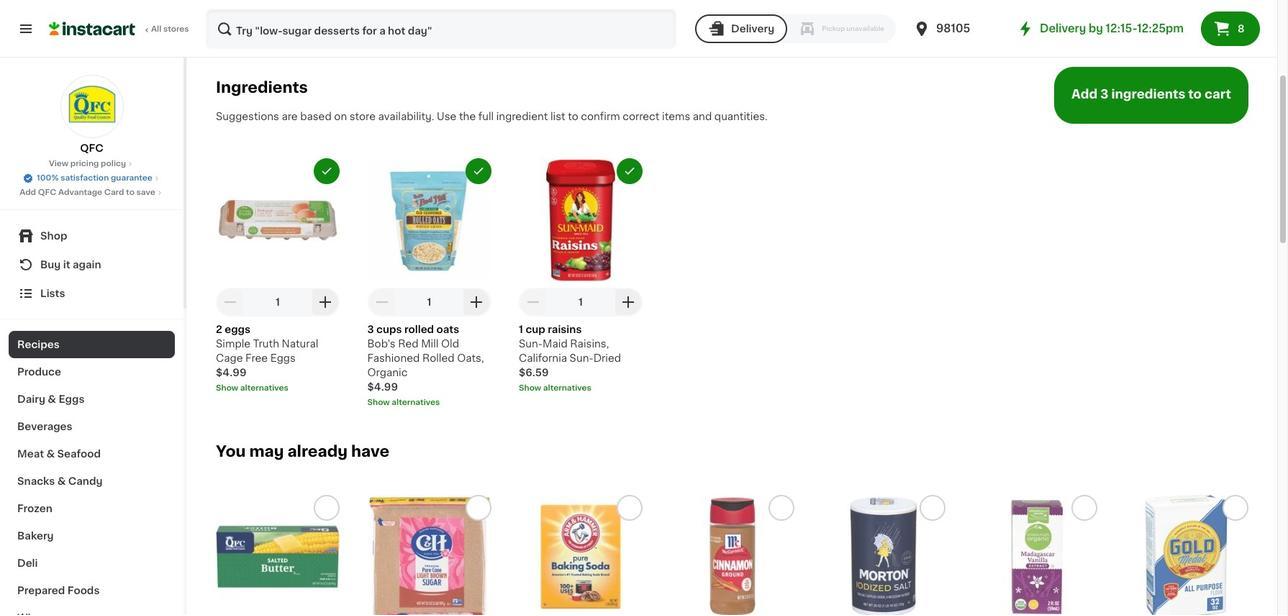 Task type: locate. For each thing, give the bounding box(es) containing it.
0 horizontal spatial alternatives
[[240, 384, 289, 392]]

show down cage on the left of page
[[216, 384, 238, 392]]

qfc down 100%
[[38, 189, 56, 196]]

qfc up view pricing policy link
[[80, 143, 103, 153]]

0 vertical spatial add
[[1072, 89, 1098, 100]]

already
[[287, 444, 348, 459]]

$4.99 down organic
[[367, 382, 398, 392]]

2 eggs simple truth natural cage free eggs $4.99 show alternatives
[[216, 324, 318, 392]]

you may already have
[[216, 444, 389, 459]]

prepared
[[17, 586, 65, 596]]

& right dairy
[[48, 394, 56, 404]]

increment quantity image up dried
[[620, 294, 637, 311]]

increment quantity image for bob's red mill old fashioned rolled oats, organic
[[468, 294, 485, 311]]

3 increment quantity image from the left
[[620, 294, 637, 311]]

$4.99
[[216, 368, 247, 378], [367, 382, 398, 392]]

& right meat
[[46, 449, 55, 459]]

sun- down raisins,
[[570, 353, 594, 363]]

cart
[[1205, 89, 1231, 100]]

1 horizontal spatial eggs
[[270, 353, 296, 363]]

frozen link
[[9, 495, 175, 523]]

the
[[459, 111, 476, 122]]

unselect item image
[[320, 165, 333, 178], [472, 165, 485, 178]]

to down guarantee
[[126, 189, 135, 196]]

& inside snacks & candy link
[[57, 476, 66, 487]]

2 increment quantity image from the left
[[468, 294, 485, 311]]

all stores
[[151, 25, 189, 33]]

unselect item image down "full"
[[472, 165, 485, 178]]

1 horizontal spatial qfc
[[80, 143, 103, 153]]

bakery
[[17, 531, 54, 541]]

0 vertical spatial to
[[1188, 89, 1202, 100]]

use
[[437, 111, 457, 122]]

1 horizontal spatial unselect item image
[[472, 165, 485, 178]]

2 unselect item image from the left
[[472, 165, 485, 178]]

1 vertical spatial add
[[20, 189, 36, 196]]

0 vertical spatial 3
[[1101, 89, 1109, 100]]

0 horizontal spatial delivery
[[731, 24, 775, 34]]

show alternatives button down free
[[216, 383, 340, 394]]

alternatives
[[240, 384, 289, 392], [543, 384, 592, 392], [392, 399, 440, 407]]

snacks & candy
[[17, 476, 103, 487]]

again
[[73, 260, 101, 270]]

0 horizontal spatial show alternatives button
[[216, 383, 340, 394]]

unselect item image down the based
[[320, 165, 333, 178]]

add
[[1072, 89, 1098, 100], [20, 189, 36, 196]]

show down $6.59
[[519, 384, 541, 392]]

1 inside '1 cup raisins sun-maid raisins, california sun-dried $6.59 show alternatives'
[[519, 324, 523, 335]]

1 left cup
[[519, 324, 523, 335]]

eggs down truth
[[270, 353, 296, 363]]

guarantee
[[111, 174, 152, 182]]

None search field
[[206, 9, 677, 49]]

2
[[216, 324, 222, 335]]

2 horizontal spatial increment quantity image
[[620, 294, 637, 311]]

add left advantage in the top of the page
[[20, 189, 36, 196]]

buy it again link
[[9, 250, 175, 279]]

2 decrement quantity image from the left
[[525, 294, 542, 311]]

1 vertical spatial &
[[46, 449, 55, 459]]

natural
[[282, 339, 318, 349]]

show inside the 2 eggs simple truth natural cage free eggs $4.99 show alternatives
[[216, 384, 238, 392]]

1 unselect item image from the left
[[320, 165, 333, 178]]

and
[[693, 111, 712, 122]]

1 horizontal spatial show
[[367, 399, 390, 407]]

california
[[519, 353, 567, 363]]

1 vertical spatial 3
[[367, 324, 374, 335]]

candy
[[68, 476, 103, 487]]

1 horizontal spatial increment quantity image
[[468, 294, 485, 311]]

0 horizontal spatial unselect item image
[[320, 165, 333, 178]]

1 increment quantity image from the left
[[317, 294, 334, 311]]

all
[[151, 25, 161, 33]]

add qfc advantage card to save link
[[20, 187, 164, 199]]

& inside dairy & eggs link
[[48, 394, 56, 404]]

& for meat
[[46, 449, 55, 459]]

suggestions
[[216, 111, 279, 122]]

3 inside 3 cups rolled oats bob's red mill old fashioned rolled oats, organic $4.99 show alternatives
[[367, 324, 374, 335]]

dairy & eggs link
[[9, 386, 175, 413]]

bakery link
[[9, 523, 175, 550]]

decrement quantity image
[[373, 294, 390, 311], [525, 294, 542, 311]]

shop link
[[9, 222, 175, 250]]

0 horizontal spatial increment quantity image
[[317, 294, 334, 311]]

1 vertical spatial qfc
[[38, 189, 56, 196]]

2 horizontal spatial to
[[1188, 89, 1202, 100]]

policy
[[101, 160, 126, 168]]

raisins,
[[570, 339, 609, 349]]

add inside add qfc advantage card to save link
[[20, 189, 36, 196]]

1 cup raisins sun-maid raisins, california sun-dried $6.59 show alternatives
[[519, 324, 621, 392]]

0 vertical spatial $4.99
[[216, 368, 247, 378]]

8 button
[[1201, 12, 1260, 46]]

to left cart
[[1188, 89, 1202, 100]]

1 horizontal spatial $4.99
[[367, 382, 398, 392]]

eggs inside the 2 eggs simple truth natural cage free eggs $4.99 show alternatives
[[270, 353, 296, 363]]

save
[[136, 189, 155, 196]]

2 vertical spatial &
[[57, 476, 66, 487]]

produce
[[17, 367, 61, 377]]

to right list
[[568, 111, 578, 122]]

1 horizontal spatial alternatives
[[392, 399, 440, 407]]

meat & seafood
[[17, 449, 101, 459]]

$4.99 down cage on the left of page
[[216, 368, 247, 378]]

& left candy on the bottom left of page
[[57, 476, 66, 487]]

0 horizontal spatial show
[[216, 384, 238, 392]]

alternatives down $6.59
[[543, 384, 592, 392]]

alternatives down organic
[[392, 399, 440, 407]]

items
[[662, 111, 690, 122]]

to inside 'button'
[[1188, 89, 1202, 100]]

1 horizontal spatial to
[[568, 111, 578, 122]]

qfc link
[[60, 75, 123, 155]]

1 vertical spatial $4.99
[[367, 382, 398, 392]]

sun- down cup
[[519, 339, 543, 349]]

1 decrement quantity image from the left
[[373, 294, 390, 311]]

1 up truth
[[276, 297, 280, 307]]

delivery by 12:15-12:25pm link
[[1017, 20, 1184, 37]]

2 horizontal spatial show
[[519, 384, 541, 392]]

1 up "rolled"
[[427, 297, 431, 307]]

1 horizontal spatial decrement quantity image
[[525, 294, 542, 311]]

2 horizontal spatial show alternatives button
[[519, 383, 643, 394]]

quantities.
[[715, 111, 768, 122]]

based
[[300, 111, 332, 122]]

recipes link
[[9, 331, 175, 358]]

unselect item image for 3 cups rolled oats
[[472, 165, 485, 178]]

1 horizontal spatial sun-
[[570, 353, 594, 363]]

& inside meat & seafood link
[[46, 449, 55, 459]]

delivery inside button
[[731, 24, 775, 34]]

0 horizontal spatial 3
[[367, 324, 374, 335]]

add left ingredients
[[1072, 89, 1098, 100]]

show alternatives button down rolled
[[367, 397, 491, 409]]

1 horizontal spatial show alternatives button
[[367, 397, 491, 409]]

0 horizontal spatial decrement quantity image
[[373, 294, 390, 311]]

0 vertical spatial eggs
[[270, 353, 296, 363]]

eggs down produce link
[[59, 394, 85, 404]]

dried
[[593, 353, 621, 363]]

1 horizontal spatial delivery
[[1040, 23, 1086, 34]]

show alternatives button down dried
[[519, 383, 643, 394]]

seafood
[[57, 449, 101, 459]]

0 vertical spatial qfc
[[80, 143, 103, 153]]

product group
[[216, 158, 340, 394], [367, 158, 491, 409], [519, 158, 643, 394], [216, 495, 340, 615], [367, 495, 491, 615], [519, 495, 643, 615], [670, 495, 794, 615], [822, 495, 946, 615], [973, 495, 1097, 615], [1125, 495, 1249, 615]]

1 up raisins
[[579, 297, 583, 307]]

view pricing policy
[[49, 160, 126, 168]]

& for snacks
[[57, 476, 66, 487]]

3 up bob's
[[367, 324, 374, 335]]

service type group
[[695, 14, 896, 43]]

show alternatives button for dried
[[519, 383, 643, 394]]

pricing
[[70, 160, 99, 168]]

increment quantity image
[[317, 294, 334, 311], [468, 294, 485, 311], [620, 294, 637, 311]]

0 horizontal spatial to
[[126, 189, 135, 196]]

add inside the add 3 ingredients to cart 'button'
[[1072, 89, 1098, 100]]

rolled
[[422, 353, 455, 363]]

add for add 3 ingredients to cart
[[1072, 89, 1098, 100]]

list
[[550, 111, 565, 122]]

eggs
[[270, 353, 296, 363], [59, 394, 85, 404]]

0 vertical spatial &
[[48, 394, 56, 404]]

old
[[441, 339, 459, 349]]

3 left ingredients
[[1101, 89, 1109, 100]]

1 vertical spatial to
[[568, 111, 578, 122]]

alternatives down free
[[240, 384, 289, 392]]

satisfaction
[[61, 174, 109, 182]]

mini oatmeal-raisin cookies image
[[732, 0, 1277, 32]]

delivery for delivery
[[731, 24, 775, 34]]

decrement quantity image up cups
[[373, 294, 390, 311]]

1 horizontal spatial add
[[1072, 89, 1098, 100]]

confirm
[[581, 111, 620, 122]]

to
[[1188, 89, 1202, 100], [568, 111, 578, 122], [126, 189, 135, 196]]

0 horizontal spatial sun-
[[519, 339, 543, 349]]

alternatives inside the 2 eggs simple truth natural cage free eggs $4.99 show alternatives
[[240, 384, 289, 392]]

mill
[[421, 339, 439, 349]]

0 horizontal spatial eggs
[[59, 394, 85, 404]]

98105
[[936, 23, 970, 34]]

1 horizontal spatial 3
[[1101, 89, 1109, 100]]

have
[[351, 444, 389, 459]]

1 vertical spatial eggs
[[59, 394, 85, 404]]

increment quantity image up oats,
[[468, 294, 485, 311]]

you
[[216, 444, 246, 459]]

1
[[276, 297, 280, 307], [427, 297, 431, 307], [579, 297, 583, 307], [519, 324, 523, 335]]

0 horizontal spatial $4.99
[[216, 368, 247, 378]]

0 horizontal spatial add
[[20, 189, 36, 196]]

2 horizontal spatial alternatives
[[543, 384, 592, 392]]

show down organic
[[367, 399, 390, 407]]

delivery by 12:15-12:25pm
[[1040, 23, 1184, 34]]

decrement quantity image up cup
[[525, 294, 542, 311]]

increment quantity image up natural
[[317, 294, 334, 311]]



Task type: vqa. For each thing, say whether or not it's contained in the screenshot.
Snacks
yes



Task type: describe. For each thing, give the bounding box(es) containing it.
0 vertical spatial sun-
[[519, 339, 543, 349]]

raisins
[[548, 324, 582, 335]]

dairy & eggs
[[17, 394, 85, 404]]

add for add qfc advantage card to save
[[20, 189, 36, 196]]

100% satisfaction guarantee button
[[22, 170, 161, 184]]

8
[[1238, 24, 1245, 34]]

eggs
[[225, 324, 250, 335]]

add 3 ingredients to cart button
[[1054, 67, 1249, 124]]

2 vertical spatial to
[[126, 189, 135, 196]]

1 for simple
[[276, 297, 280, 307]]

$4.99 inside the 2 eggs simple truth natural cage free eggs $4.99 show alternatives
[[216, 368, 247, 378]]

decrement quantity image for cup
[[525, 294, 542, 311]]

rolled
[[404, 324, 434, 335]]

prepared foods
[[17, 586, 100, 596]]

increment quantity image for simple truth natural cage free eggs
[[317, 294, 334, 311]]

decrement quantity image
[[222, 294, 239, 311]]

frozen
[[17, 504, 52, 514]]

suggestions are based on store availability. use the full ingredient list to confirm correct items and quantities.
[[216, 111, 768, 122]]

availability.
[[378, 111, 434, 122]]

shop
[[40, 231, 67, 241]]

view
[[49, 160, 68, 168]]

qfc logo image
[[60, 75, 123, 138]]

full
[[478, 111, 494, 122]]

1 for rolled
[[427, 297, 431, 307]]

alternatives inside '1 cup raisins sun-maid raisins, california sun-dried $6.59 show alternatives'
[[543, 384, 592, 392]]

98105 button
[[913, 9, 1000, 49]]

dairy
[[17, 394, 45, 404]]

unselect item image
[[623, 165, 636, 178]]

Search field
[[207, 10, 675, 48]]

are
[[282, 111, 298, 122]]

stores
[[163, 25, 189, 33]]

by
[[1089, 23, 1103, 34]]

increment quantity image for sun-maid raisins, california sun-dried
[[620, 294, 637, 311]]

produce link
[[9, 358, 175, 386]]

deli
[[17, 558, 38, 569]]

unselect item image for 2 eggs
[[320, 165, 333, 178]]

3 cups rolled oats bob's red mill old fashioned rolled oats, organic $4.99 show alternatives
[[367, 324, 484, 407]]

free
[[245, 353, 268, 363]]

ingredients
[[1112, 89, 1186, 100]]

foods
[[67, 586, 100, 596]]

buy it again
[[40, 260, 101, 270]]

show alternatives button for $4.99
[[216, 383, 340, 394]]

& for dairy
[[48, 394, 56, 404]]

meat & seafood link
[[9, 440, 175, 468]]

lists
[[40, 289, 65, 299]]

cup
[[526, 324, 545, 335]]

100%
[[37, 174, 59, 182]]

0 horizontal spatial qfc
[[38, 189, 56, 196]]

12:25pm
[[1137, 23, 1184, 34]]

simple
[[216, 339, 251, 349]]

delivery for delivery by 12:15-12:25pm
[[1040, 23, 1086, 34]]

buy
[[40, 260, 61, 270]]

cups
[[376, 324, 402, 335]]

instacart logo image
[[49, 20, 135, 37]]

recipes
[[17, 340, 60, 350]]

ingredient
[[496, 111, 548, 122]]

advantage
[[58, 189, 102, 196]]

oats
[[437, 324, 459, 335]]

deli link
[[9, 550, 175, 577]]

prepared foods link
[[9, 577, 175, 605]]

12:15-
[[1106, 23, 1137, 34]]

on
[[334, 111, 347, 122]]

decrement quantity image for cups
[[373, 294, 390, 311]]

organic
[[367, 368, 408, 378]]

snacks & candy link
[[9, 468, 175, 495]]

show inside 3 cups rolled oats bob's red mill old fashioned rolled oats, organic $4.99 show alternatives
[[367, 399, 390, 407]]

add qfc advantage card to save
[[20, 189, 155, 196]]

1 vertical spatial sun-
[[570, 353, 594, 363]]

3 inside 'button'
[[1101, 89, 1109, 100]]

correct
[[623, 111, 660, 122]]

show alternatives button for fashioned
[[367, 397, 491, 409]]

lists link
[[9, 279, 175, 308]]

$4.99 inside 3 cups rolled oats bob's red mill old fashioned rolled oats, organic $4.99 show alternatives
[[367, 382, 398, 392]]

red
[[398, 339, 419, 349]]

oats,
[[457, 353, 484, 363]]

1 for raisins
[[579, 297, 583, 307]]

meat
[[17, 449, 44, 459]]

100% satisfaction guarantee
[[37, 174, 152, 182]]

snacks
[[17, 476, 55, 487]]

fashioned
[[367, 353, 420, 363]]

show inside '1 cup raisins sun-maid raisins, california sun-dried $6.59 show alternatives'
[[519, 384, 541, 392]]

delivery button
[[695, 14, 787, 43]]

$6.59
[[519, 368, 549, 378]]

cage
[[216, 353, 243, 363]]

may
[[249, 444, 284, 459]]

view pricing policy link
[[49, 158, 135, 170]]

alternatives inside 3 cups rolled oats bob's red mill old fashioned rolled oats, organic $4.99 show alternatives
[[392, 399, 440, 407]]

store
[[350, 111, 376, 122]]

maid
[[543, 339, 568, 349]]

beverages
[[17, 422, 72, 432]]

all stores link
[[49, 9, 190, 49]]



